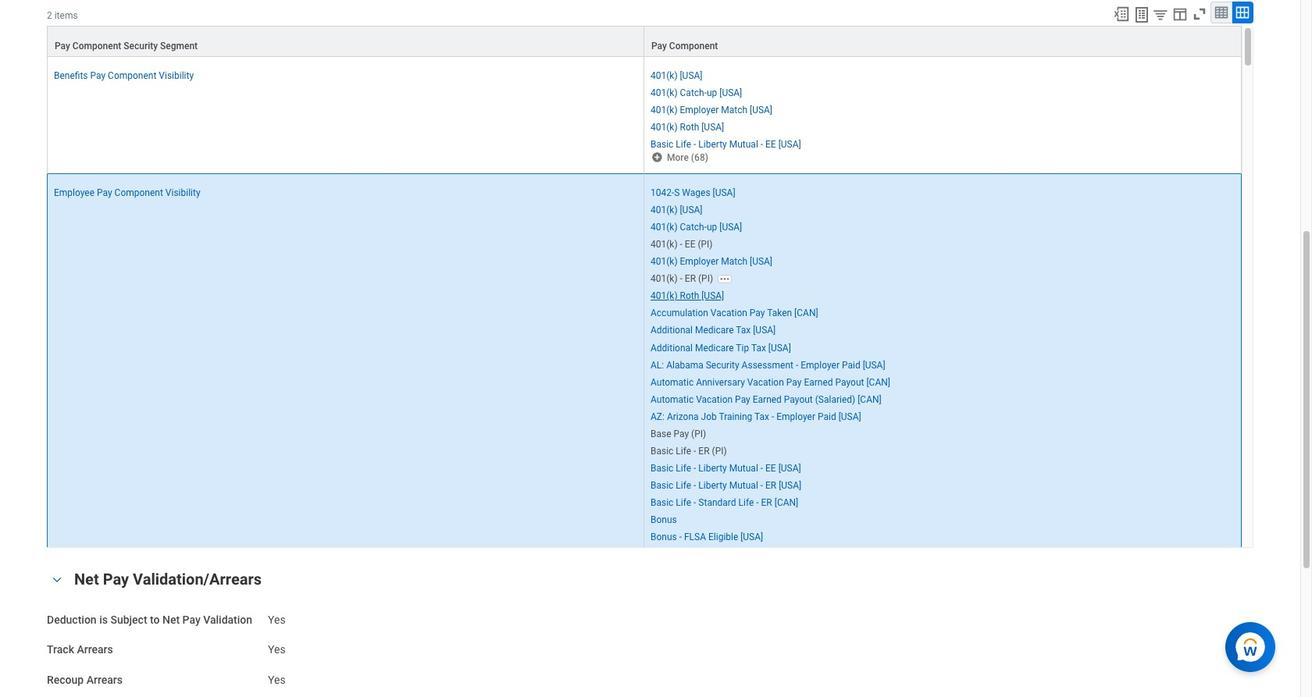 Task type: locate. For each thing, give the bounding box(es) containing it.
1 horizontal spatial paid
[[842, 360, 860, 371]]

1 vertical spatial paid
[[818, 411, 836, 422]]

401(k) roth [usa] for 2nd 401(k) roth [usa] link
[[651, 291, 724, 302]]

toolbar inside group
[[1106, 1, 1253, 25]]

export to excel image
[[1113, 5, 1130, 22]]

subject
[[110, 614, 147, 626]]

medicare down additional medicare tax [usa]
[[695, 342, 734, 353]]

catch- up 401(k) - ee (pi) element
[[680, 222, 707, 233]]

deduction
[[47, 614, 97, 626]]

2 401(k) roth [usa] from the top
[[651, 291, 724, 302]]

3 mutual from the top
[[729, 480, 758, 491]]

401(k) - ee (pi)
[[651, 239, 713, 250]]

basic inside 'basic life - standard life - er [can]' link
[[651, 498, 674, 509]]

life inside "basic life - liberty mutual - er [usa]" link
[[676, 480, 691, 491]]

track arrears element
[[268, 634, 286, 658]]

401(k) inside "element"
[[651, 274, 678, 284]]

1 vertical spatial additional
[[651, 342, 693, 353]]

security inside items selected "list"
[[706, 360, 739, 371]]

2 401(k) [usa] link from the top
[[651, 201, 703, 215]]

0 horizontal spatial security
[[124, 40, 158, 51]]

al:
[[651, 360, 664, 371]]

401(k)
[[651, 70, 678, 81], [651, 87, 678, 98], [651, 104, 678, 115], [651, 122, 678, 133], [651, 205, 678, 215], [651, 222, 678, 233], [651, 239, 678, 250], [651, 256, 678, 267], [651, 274, 678, 284], [651, 291, 678, 302]]

0 vertical spatial paid
[[842, 360, 860, 371]]

1 vertical spatial assessment
[[772, 549, 824, 560]]

- inside bonus - flsa eligible [usa] link
[[679, 532, 682, 543]]

1 vertical spatial match
[[721, 256, 747, 267]]

tax right tip
[[751, 342, 766, 353]]

1 401(k) [usa] from the top
[[651, 70, 703, 81]]

1 items selected list from the top
[[651, 67, 826, 151]]

roth
[[680, 122, 699, 133], [680, 291, 699, 302]]

payout down automatic anniversary vacation pay earned payout [can]
[[784, 394, 813, 405]]

tip
[[736, 342, 749, 353]]

er down base pay (pi)
[[698, 446, 710, 457]]

net
[[74, 570, 99, 589], [162, 614, 180, 626]]

1 vertical spatial security
[[706, 360, 739, 371]]

additional down accumulation
[[651, 325, 693, 336]]

expand table image
[[1235, 4, 1250, 20]]

0 vertical spatial catch-
[[680, 87, 707, 98]]

1 vertical spatial payout
[[784, 394, 813, 405]]

0 vertical spatial earned
[[804, 377, 833, 388]]

0 vertical spatial mutual
[[729, 139, 758, 150]]

2 items selected list from the top
[[651, 184, 1063, 697]]

up up 401(k) - ee (pi) element
[[707, 222, 717, 233]]

visibility for employee pay component visibility
[[165, 187, 200, 198]]

3 row from the top
[[47, 174, 1242, 697]]

1 bonus from the top
[[651, 515, 677, 526]]

1 automatic from the top
[[651, 377, 694, 388]]

401(k) roth [usa]
[[651, 122, 724, 133], [651, 291, 724, 302]]

2 401(k) employer match [usa] from the top
[[651, 256, 772, 267]]

yes for deduction is subject to net pay validation
[[268, 614, 286, 626]]

fullscreen image
[[1191, 5, 1208, 22]]

1 vertical spatial 401(k) roth [usa]
[[651, 291, 724, 302]]

arrears down 'is' at the bottom left of the page
[[77, 644, 113, 656]]

401(k) employer match [usa] up 401(k) - er (pi) "element"
[[651, 256, 772, 267]]

bonus for bonus - flsa eligible [usa]
[[651, 532, 677, 543]]

9 401(k) from the top
[[651, 274, 678, 284]]

401(k) employer match [usa] link up (68)
[[651, 101, 772, 115]]

3 401(k) from the top
[[651, 104, 678, 115]]

1 vertical spatial basic life - liberty mutual - ee [usa]
[[651, 463, 801, 474]]

0 vertical spatial match
[[721, 104, 747, 115]]

0 vertical spatial yes
[[268, 614, 286, 626]]

2 medicare from the top
[[695, 342, 734, 353]]

1 vertical spatial medicare
[[695, 342, 734, 353]]

1 vertical spatial earned
[[753, 394, 782, 405]]

net right chevron down icon
[[74, 570, 99, 589]]

1 vertical spatial roth
[[680, 291, 699, 302]]

1 basic life - liberty mutual - ee [usa] from the top
[[651, 139, 801, 150]]

net pay validation/arrears button
[[74, 570, 262, 589]]

group
[[47, 0, 1253, 697]]

automatic down alabama
[[651, 377, 694, 388]]

up down pay component
[[707, 87, 717, 98]]

security up benefits pay component visibility link
[[124, 40, 158, 51]]

2 roth from the top
[[680, 291, 699, 302]]

[usa]
[[680, 70, 703, 81], [720, 87, 742, 98], [750, 104, 772, 115], [702, 122, 724, 133], [778, 139, 801, 150], [713, 187, 735, 198], [680, 205, 703, 215], [720, 222, 742, 233], [750, 256, 772, 267], [702, 291, 724, 302], [753, 325, 776, 336], [768, 342, 791, 353], [863, 360, 885, 371], [839, 411, 861, 422], [778, 463, 801, 474], [779, 480, 801, 491], [741, 532, 763, 543], [893, 549, 916, 560]]

basic life - standard life - er [can] link
[[651, 495, 798, 509]]

chevron down image
[[48, 575, 66, 586]]

0 vertical spatial basic life - liberty mutual - ee [usa]
[[651, 139, 801, 150]]

2 vertical spatial tax
[[754, 411, 769, 422]]

1 vertical spatial arrears
[[86, 674, 123, 687]]

1 vertical spatial 401(k) catch-up [usa]
[[651, 222, 742, 233]]

5 basic from the top
[[651, 498, 674, 509]]

1 yes from the top
[[268, 614, 286, 626]]

toolbar
[[1106, 1, 1253, 25]]

2 basic from the top
[[651, 446, 674, 457]]

4 basic from the top
[[651, 480, 674, 491]]

roth up more (68)
[[680, 122, 699, 133]]

row containing pay component security segment
[[47, 25, 1242, 57]]

paid
[[842, 360, 860, 371], [818, 411, 836, 422], [873, 549, 891, 560]]

0 vertical spatial net
[[74, 570, 99, 589]]

2 additional from the top
[[651, 342, 693, 353]]

1 vertical spatial items selected list
[[651, 184, 1063, 697]]

payout up (salaried)
[[835, 377, 864, 388]]

vacation for earned
[[696, 394, 733, 405]]

visibility
[[159, 70, 194, 81], [165, 187, 200, 198]]

2 vertical spatial mutual
[[729, 480, 758, 491]]

2 bonus from the top
[[651, 532, 677, 543]]

basic life - liberty mutual - ee [usa] up (68)
[[651, 139, 801, 150]]

1 vertical spatial basic life - liberty mutual - ee [usa] link
[[651, 460, 801, 474]]

0 vertical spatial items selected list
[[651, 67, 826, 151]]

1 additional from the top
[[651, 325, 693, 336]]

2 401(k) from the top
[[651, 87, 678, 98]]

more (68) button
[[651, 151, 710, 164]]

al: alabama security assessment - employer paid [usa] link
[[651, 357, 885, 371]]

export to worksheets image
[[1132, 5, 1151, 24]]

security
[[124, 40, 158, 51], [706, 360, 739, 371]]

401(k) roth [usa] up more (68)
[[651, 122, 724, 133]]

1 vertical spatial 401(k) employer match [usa] link
[[651, 253, 772, 267]]

0 vertical spatial roth
[[680, 122, 699, 133]]

401(k) roth [usa] down 401(k) - er (pi)
[[651, 291, 724, 302]]

vacation up job
[[696, 394, 733, 405]]

component inside pay component popup button
[[669, 40, 718, 51]]

1 vertical spatial catch-
[[680, 222, 707, 233]]

6 401(k) from the top
[[651, 222, 678, 233]]

bonus for bonus link
[[651, 515, 677, 526]]

security inside popup button
[[124, 40, 158, 51]]

recoup
[[47, 674, 84, 687]]

2 401(k) catch-up [usa] link from the top
[[651, 219, 742, 233]]

2 401(k) catch-up [usa] from the top
[[651, 222, 742, 233]]

401(k) [usa] down s
[[651, 205, 703, 215]]

mutual
[[729, 139, 758, 150], [729, 463, 758, 474], [729, 480, 758, 491]]

1 medicare from the top
[[695, 325, 734, 336]]

2 yes from the top
[[268, 644, 286, 656]]

1 vertical spatial 401(k) [usa] link
[[651, 201, 703, 215]]

0 horizontal spatial payout
[[784, 394, 813, 405]]

arrears for recoup arrears
[[86, 674, 123, 687]]

security down "additional medicare tip tax [usa]"
[[706, 360, 739, 371]]

vacation
[[711, 308, 747, 319], [747, 377, 784, 388], [696, 394, 733, 405]]

anniversary
[[696, 377, 745, 388]]

yes
[[268, 614, 286, 626], [268, 644, 286, 656], [268, 674, 286, 687]]

(pi) up "basic life - liberty mutual - er [usa]" link
[[712, 446, 727, 457]]

2 401(k) employer match [usa] link from the top
[[651, 253, 772, 267]]

earned
[[804, 377, 833, 388], [753, 394, 782, 405]]

0 vertical spatial up
[[707, 87, 717, 98]]

(pi) down 401(k) - ee (pi)
[[698, 274, 713, 284]]

basic life - liberty mutual - ee [usa] link
[[651, 136, 801, 150], [651, 460, 801, 474]]

0 vertical spatial 401(k) roth [usa] link
[[651, 119, 724, 133]]

row containing benefits pay component visibility
[[47, 57, 1242, 174]]

net right to
[[162, 614, 180, 626]]

mutual for "basic life - liberty mutual - er [usa]" link
[[729, 480, 758, 491]]

1 vertical spatial yes
[[268, 644, 286, 656]]

liberty for second basic life - liberty mutual - ee [usa] link from the bottom of the page
[[698, 139, 727, 150]]

0 vertical spatial medicare
[[695, 325, 734, 336]]

2 vertical spatial vacation
[[696, 394, 733, 405]]

liberty up the standard
[[698, 480, 727, 491]]

0 vertical spatial automatic
[[651, 377, 694, 388]]

0 vertical spatial 401(k) roth [usa]
[[651, 122, 724, 133]]

401(k) catch-up [usa] down pay component
[[651, 87, 742, 98]]

life inside basic life - er (pi) element
[[676, 446, 691, 457]]

1 up from the top
[[707, 87, 717, 98]]

tax
[[736, 325, 751, 336], [751, 342, 766, 353], [754, 411, 769, 422]]

(68)
[[691, 152, 708, 163]]

basic life - liberty mutual - ee [usa] for second basic life - liberty mutual - ee [usa] link from the top of the page
[[651, 463, 801, 474]]

earned down automatic anniversary vacation pay earned payout [can]
[[753, 394, 782, 405]]

medicare up additional medicare tip tax [usa] link
[[695, 325, 734, 336]]

basic life - liberty mutual - ee [usa] link up (68)
[[651, 136, 801, 150]]

(pi)
[[698, 239, 713, 250], [698, 274, 713, 284], [691, 429, 706, 440], [712, 446, 727, 457]]

401(k) employer match [usa] up (68)
[[651, 104, 772, 115]]

automatic
[[651, 377, 694, 388], [651, 394, 694, 405]]

is
[[99, 614, 108, 626]]

0 vertical spatial 401(k) [usa] link
[[651, 67, 703, 81]]

2 items
[[47, 10, 78, 21]]

ca:
[[651, 549, 665, 560]]

2 liberty from the top
[[698, 463, 727, 474]]

vacation up additional medicare tax [usa] link
[[711, 308, 747, 319]]

401(k) [usa] link down s
[[651, 201, 703, 215]]

401(k) catch-up [usa] link up 401(k) - ee (pi) element
[[651, 219, 742, 233]]

0 vertical spatial payout
[[835, 377, 864, 388]]

1 horizontal spatial net
[[162, 614, 180, 626]]

tax up tip
[[736, 325, 751, 336]]

select to filter grid data image
[[1152, 6, 1169, 22]]

- inside 401(k) - ee (pi) element
[[680, 239, 682, 250]]

2 vertical spatial ee
[[765, 463, 776, 474]]

1 match from the top
[[721, 104, 747, 115]]

1 vertical spatial liberty
[[698, 463, 727, 474]]

er down 401(k) - ee (pi)
[[685, 274, 696, 284]]

0 vertical spatial 401(k) catch-up [usa] link
[[651, 84, 742, 98]]

0 vertical spatial ee
[[765, 139, 776, 150]]

3 liberty from the top
[[698, 480, 727, 491]]

taken
[[767, 308, 792, 319]]

liberty up (68)
[[698, 139, 727, 150]]

basic for second basic life - liberty mutual - ee [usa] link from the top of the page
[[651, 463, 674, 474]]

bonus
[[651, 515, 677, 526], [651, 532, 677, 543]]

basic life - liberty mutual - ee [usa] for second basic life - liberty mutual - ee [usa] link from the bottom of the page
[[651, 139, 801, 150]]

2 mutual from the top
[[729, 463, 758, 474]]

1 vertical spatial visibility
[[165, 187, 200, 198]]

1 401(k) roth [usa] from the top
[[651, 122, 724, 133]]

[can]
[[794, 308, 818, 319], [866, 377, 890, 388], [858, 394, 881, 405], [774, 498, 798, 509]]

flsa
[[684, 532, 706, 543]]

1 vertical spatial 401(k) employer match [usa]
[[651, 256, 772, 267]]

0 vertical spatial additional
[[651, 325, 693, 336]]

401(k) catch-up [usa] up 401(k) - ee (pi) element
[[651, 222, 742, 233]]

401(k) catch-up [usa] link
[[651, 84, 742, 98], [651, 219, 742, 233]]

0 horizontal spatial paid
[[818, 411, 836, 422]]

additional medicare tip tax [usa] link
[[651, 339, 791, 353]]

401(k) - ee (pi) element
[[651, 236, 713, 250]]

row for 1042-s wages [usa]
[[47, 57, 1242, 174]]

ca: california voluntary plan assessment - employer paid [usa]
[[651, 549, 916, 560]]

assessment up automatic anniversary vacation pay earned payout [can] link
[[742, 360, 793, 371]]

liberty for second basic life - liberty mutual - ee [usa] link from the top of the page
[[698, 463, 727, 474]]

component inside pay component security segment popup button
[[72, 40, 121, 51]]

2 horizontal spatial paid
[[873, 549, 891, 560]]

-
[[694, 139, 696, 150], [760, 139, 763, 150], [680, 239, 682, 250], [680, 274, 682, 284], [796, 360, 798, 371], [772, 411, 774, 422], [694, 446, 696, 457], [694, 463, 696, 474], [760, 463, 763, 474], [694, 480, 696, 491], [760, 480, 763, 491], [694, 498, 696, 509], [756, 498, 759, 509], [679, 532, 682, 543], [827, 549, 829, 560]]

component inside the employee pay component visibility link
[[114, 187, 163, 198]]

up
[[707, 87, 717, 98], [707, 222, 717, 233]]

basic inside "basic life - liberty mutual - er [usa]" link
[[651, 480, 674, 491]]

roth down 401(k) - er (pi)
[[680, 291, 699, 302]]

0 vertical spatial security
[[124, 40, 158, 51]]

1 horizontal spatial security
[[706, 360, 739, 371]]

pay
[[55, 40, 70, 51], [651, 40, 667, 51], [90, 70, 106, 81], [97, 187, 112, 198], [750, 308, 765, 319], [786, 377, 802, 388], [735, 394, 750, 405], [674, 429, 689, 440], [103, 570, 129, 589], [182, 614, 200, 626]]

additional for additional medicare tip tax [usa]
[[651, 342, 693, 353]]

1 401(k) [usa] link from the top
[[651, 67, 703, 81]]

1 vertical spatial tax
[[751, 342, 766, 353]]

401(k) roth [usa] link up more (68)
[[651, 119, 724, 133]]

2 vertical spatial paid
[[873, 549, 891, 560]]

assessment right plan
[[772, 549, 824, 560]]

er
[[685, 274, 696, 284], [698, 446, 710, 457], [765, 480, 776, 491], [761, 498, 772, 509]]

1 401(k) employer match [usa] link from the top
[[651, 101, 772, 115]]

basic life - liberty mutual - er [usa]
[[651, 480, 801, 491]]

employer
[[680, 104, 719, 115], [680, 256, 719, 267], [801, 360, 840, 371], [776, 411, 815, 422], [831, 549, 870, 560]]

4 401(k) from the top
[[651, 122, 678, 133]]

1 liberty from the top
[[698, 139, 727, 150]]

0 vertical spatial basic life - liberty mutual - ee [usa] link
[[651, 136, 801, 150]]

tax down automatic vacation pay earned payout (salaried) [can]
[[754, 411, 769, 422]]

automatic up arizona
[[651, 394, 694, 405]]

arrears
[[77, 644, 113, 656], [86, 674, 123, 687]]

liberty up "basic life - liberty mutual - er [usa]" link
[[698, 463, 727, 474]]

basic life - liberty mutual - ee [usa] up "basic life - liberty mutual - er [usa]" link
[[651, 463, 801, 474]]

security for assessment
[[706, 360, 739, 371]]

1042-s wages [usa]
[[651, 187, 735, 198]]

3 yes from the top
[[268, 674, 286, 687]]

net pay validation/arrears group
[[47, 567, 1253, 697]]

2 basic life - liberty mutual - ee [usa] from the top
[[651, 463, 801, 474]]

401(k) [usa] link down pay component
[[651, 67, 703, 81]]

base pay (pi)
[[651, 429, 706, 440]]

basic inside basic life - er (pi) element
[[651, 446, 674, 457]]

401(k) - er (pi)
[[651, 274, 713, 284]]

1 vertical spatial 401(k) [usa]
[[651, 205, 703, 215]]

mutual for second basic life - liberty mutual - ee [usa] link from the top of the page
[[729, 463, 758, 474]]

deduction is subject to net pay validation element
[[268, 604, 286, 627]]

2 vertical spatial liberty
[[698, 480, 727, 491]]

wages
[[682, 187, 710, 198]]

0 vertical spatial visibility
[[159, 70, 194, 81]]

401(k) employer match [usa] link down 401(k) - ee (pi)
[[651, 253, 772, 267]]

earned up (salaried)
[[804, 377, 833, 388]]

click to view/edit grid preferences image
[[1171, 5, 1189, 22]]

ca: california voluntary plan assessment - employer paid [usa] link
[[651, 546, 916, 560]]

- inside 401(k) - er (pi) "element"
[[680, 274, 682, 284]]

pay component
[[651, 40, 718, 51]]

7 401(k) from the top
[[651, 239, 678, 250]]

yes down track arrears element
[[268, 674, 286, 687]]

additional up alabama
[[651, 342, 693, 353]]

0 vertical spatial 401(k) catch-up [usa]
[[651, 87, 742, 98]]

0 horizontal spatial earned
[[753, 394, 782, 405]]

liberty
[[698, 139, 727, 150], [698, 463, 727, 474], [698, 480, 727, 491]]

medicare
[[695, 325, 734, 336], [695, 342, 734, 353]]

3 basic from the top
[[651, 463, 674, 474]]

group containing 2 items
[[47, 0, 1253, 697]]

1 vertical spatial bonus
[[651, 532, 677, 543]]

401(k) [usa]
[[651, 70, 703, 81], [651, 205, 703, 215]]

1 row from the top
[[47, 25, 1242, 57]]

az: arizona job training tax - employer paid [usa] link
[[651, 408, 861, 422]]

automatic vacation pay earned payout (salaried) [can] link
[[651, 391, 881, 405]]

items selected list containing 1042-s wages [usa]
[[651, 184, 1063, 697]]

401(k) [usa] down pay component
[[651, 70, 703, 81]]

yes up track arrears element
[[268, 614, 286, 626]]

arrears down track arrears
[[86, 674, 123, 687]]

yes up "recoup arrears" element
[[268, 644, 286, 656]]

401(k) catch-up [usa] link down pay component
[[651, 84, 742, 98]]

1 vertical spatial mutual
[[729, 463, 758, 474]]

0 horizontal spatial net
[[74, 570, 99, 589]]

0 vertical spatial vacation
[[711, 308, 747, 319]]

basic life - er (pi) element
[[651, 443, 727, 457]]

0 vertical spatial tax
[[736, 325, 751, 336]]

2 basic life - liberty mutual - ee [usa] link from the top
[[651, 460, 801, 474]]

1 vertical spatial 401(k) roth [usa] link
[[651, 288, 724, 302]]

0 vertical spatial 401(k) [usa]
[[651, 70, 703, 81]]

0 vertical spatial 401(k) employer match [usa] link
[[651, 101, 772, 115]]

0 vertical spatial assessment
[[742, 360, 793, 371]]

1 basic life - liberty mutual - ee [usa] link from the top
[[651, 136, 801, 150]]

ee
[[765, 139, 776, 150], [685, 239, 695, 250], [765, 463, 776, 474]]

life
[[676, 139, 691, 150], [676, 446, 691, 457], [676, 463, 691, 474], [676, 480, 691, 491], [676, 498, 691, 509], [738, 498, 754, 509]]

0 vertical spatial 401(k) employer match [usa]
[[651, 104, 772, 115]]

match
[[721, 104, 747, 115], [721, 256, 747, 267]]

catch- down pay component
[[680, 87, 707, 98]]

1 mutual from the top
[[729, 139, 758, 150]]

8 401(k) from the top
[[651, 256, 678, 267]]

1 horizontal spatial earned
[[804, 377, 833, 388]]

job
[[701, 411, 717, 422]]

2 automatic from the top
[[651, 394, 694, 405]]

california
[[667, 549, 707, 560]]

vacation up automatic vacation pay earned payout (salaried) [can] link
[[747, 377, 784, 388]]

row
[[47, 25, 1242, 57], [47, 57, 1242, 174], [47, 174, 1242, 697]]

0 vertical spatial bonus
[[651, 515, 677, 526]]

items selected list
[[651, 67, 826, 151], [651, 184, 1063, 697]]

life for 'basic life - standard life - er [can]' link
[[676, 498, 691, 509]]

bonus link
[[651, 512, 677, 526]]

eligible
[[708, 532, 738, 543]]

0 vertical spatial liberty
[[698, 139, 727, 150]]

2 vertical spatial yes
[[268, 674, 286, 687]]

1 horizontal spatial payout
[[835, 377, 864, 388]]

bonus - flsa eligible [usa]
[[651, 532, 763, 543]]

1 vertical spatial up
[[707, 222, 717, 233]]

2 row from the top
[[47, 57, 1242, 174]]

401(k) roth [usa] link down 401(k) - er (pi)
[[651, 288, 724, 302]]

life for "basic life - liberty mutual - er [usa]" link
[[676, 480, 691, 491]]

life for second basic life - liberty mutual - ee [usa] link from the top of the page
[[676, 463, 691, 474]]

401(k) [usa] link
[[651, 67, 703, 81], [651, 201, 703, 215]]

0 vertical spatial arrears
[[77, 644, 113, 656]]

vacation for taken
[[711, 308, 747, 319]]

1 basic from the top
[[651, 139, 674, 150]]

10 401(k) from the top
[[651, 291, 678, 302]]

deduction is subject to net pay validation
[[47, 614, 252, 626]]

basic life - liberty mutual - ee [usa] link up "basic life - liberty mutual - er [usa]" link
[[651, 460, 801, 474]]

1 vertical spatial automatic
[[651, 394, 694, 405]]

401(k) roth [usa] link
[[651, 119, 724, 133], [651, 288, 724, 302]]

basic life - liberty mutual - ee [usa]
[[651, 139, 801, 150], [651, 463, 801, 474]]

automatic anniversary vacation pay earned payout [can]
[[651, 377, 890, 388]]

1 vertical spatial 401(k) catch-up [usa] link
[[651, 219, 742, 233]]



Task type: describe. For each thing, give the bounding box(es) containing it.
- inside al: alabama security assessment - employer paid [usa] link
[[796, 360, 798, 371]]

additional medicare tax [usa]
[[651, 325, 776, 336]]

life for second basic life - liberty mutual - ee [usa] link from the bottom of the page
[[676, 139, 691, 150]]

validation
[[203, 614, 252, 626]]

benefits pay component visibility
[[54, 70, 194, 81]]

er up 'basic life - standard life - er [can]' link
[[765, 480, 776, 491]]

- inside ca: california voluntary plan assessment - employer paid [usa] link
[[827, 549, 829, 560]]

pay component security segment button
[[48, 26, 644, 56]]

1 401(k) from the top
[[651, 70, 678, 81]]

base
[[651, 429, 671, 440]]

(salaried)
[[815, 394, 855, 405]]

plan
[[752, 549, 770, 560]]

paid for assessment
[[873, 549, 891, 560]]

earned inside automatic vacation pay earned payout (salaried) [can] link
[[753, 394, 782, 405]]

1 vertical spatial ee
[[685, 239, 695, 250]]

1 roth from the top
[[680, 122, 699, 133]]

accumulation vacation pay taken [can]
[[651, 308, 818, 319]]

1 401(k) roth [usa] link from the top
[[651, 119, 724, 133]]

2 catch- from the top
[[680, 222, 707, 233]]

basic life - er (pi)
[[651, 446, 727, 457]]

pay inside "column header"
[[55, 40, 70, 51]]

alabama
[[666, 360, 703, 371]]

yes for track arrears
[[268, 644, 286, 656]]

life for basic life - er (pi) element
[[676, 446, 691, 457]]

automatic for automatic vacation pay earned payout (salaried) [can]
[[651, 394, 694, 405]]

1 401(k) employer match [usa] from the top
[[651, 104, 772, 115]]

employee pay component visibility link
[[54, 184, 200, 198]]

pay component security segment column header
[[47, 25, 644, 57]]

items selected list containing 401(k) [usa]
[[651, 67, 826, 151]]

- inside basic life - er (pi) element
[[694, 446, 696, 457]]

liberty for "basic life - liberty mutual - er [usa]" link
[[698, 480, 727, 491]]

medicare for tax
[[695, 325, 734, 336]]

row containing employee pay component visibility
[[47, 174, 1242, 697]]

more (68)
[[667, 152, 708, 163]]

basic life - liberty mutual - er [usa] link
[[651, 477, 801, 491]]

(pi) up 401(k) - er (pi) "element"
[[698, 239, 713, 250]]

az:
[[651, 411, 665, 422]]

basic for second basic life - liberty mutual - ee [usa] link from the bottom of the page
[[651, 139, 674, 150]]

1 catch- from the top
[[680, 87, 707, 98]]

automatic for automatic anniversary vacation pay earned payout [can]
[[651, 377, 694, 388]]

recoup arrears element
[[268, 665, 286, 688]]

recoup arrears
[[47, 674, 123, 687]]

row for employee pay component visibility
[[47, 25, 1242, 57]]

additional medicare tax [usa] link
[[651, 322, 776, 336]]

pay component button
[[644, 26, 1241, 56]]

track arrears
[[47, 644, 113, 656]]

employee pay component visibility
[[54, 187, 200, 198]]

net pay validation/arrears
[[74, 570, 262, 589]]

401(k) roth [usa] for second 401(k) roth [usa] link from the bottom
[[651, 122, 724, 133]]

yes for recoup arrears
[[268, 674, 286, 687]]

mutual for second basic life - liberty mutual - ee [usa] link from the bottom of the page
[[729, 139, 758, 150]]

1 401(k) catch-up [usa] link from the top
[[651, 84, 742, 98]]

medicare for tip
[[695, 342, 734, 353]]

2 match from the top
[[721, 256, 747, 267]]

(pi) inside "element"
[[698, 274, 713, 284]]

component inside benefits pay component visibility link
[[108, 70, 156, 81]]

accumulation
[[651, 308, 708, 319]]

s
[[674, 187, 680, 198]]

(pi) up basic life - er (pi) element
[[691, 429, 706, 440]]

additional for additional medicare tax [usa]
[[651, 325, 693, 336]]

az: arizona job training tax - employer paid [usa]
[[651, 411, 861, 422]]

arizona
[[667, 411, 699, 422]]

5 401(k) from the top
[[651, 205, 678, 215]]

1 vertical spatial vacation
[[747, 377, 784, 388]]

1042-s wages [usa] link
[[651, 184, 735, 198]]

2 401(k) roth [usa] link from the top
[[651, 288, 724, 302]]

voluntary
[[710, 549, 749, 560]]

automatic vacation pay earned payout (salaried) [can]
[[651, 394, 881, 405]]

- inside az: arizona job training tax - employer paid [usa] link
[[772, 411, 774, 422]]

arrears for track arrears
[[77, 644, 113, 656]]

basic for basic life - er (pi) element
[[651, 446, 674, 457]]

1 401(k) catch-up [usa] from the top
[[651, 87, 742, 98]]

basic for "basic life - liberty mutual - er [usa]" link
[[651, 480, 674, 491]]

benefits
[[54, 70, 88, 81]]

to
[[150, 614, 160, 626]]

pay component security segment
[[55, 40, 198, 51]]

segment
[[160, 40, 198, 51]]

basic for 'basic life - standard life - er [can]' link
[[651, 498, 674, 509]]

automatic anniversary vacation pay earned payout [can] link
[[651, 374, 890, 388]]

security for segment
[[124, 40, 158, 51]]

base pay (pi) element
[[651, 426, 706, 440]]

1 vertical spatial net
[[162, 614, 180, 626]]

2 401(k) [usa] from the top
[[651, 205, 703, 215]]

401(k) - er (pi) element
[[651, 270, 713, 284]]

visibility for benefits pay component visibility
[[159, 70, 194, 81]]

validation/arrears
[[133, 570, 262, 589]]

items
[[54, 10, 78, 21]]

paid for tax
[[818, 411, 836, 422]]

standard
[[698, 498, 736, 509]]

ee for second basic life - liberty mutual - ee [usa] link from the top of the page
[[765, 463, 776, 474]]

2
[[47, 10, 52, 21]]

benefits pay component visibility link
[[54, 67, 194, 81]]

earned inside automatic anniversary vacation pay earned payout [can] link
[[804, 377, 833, 388]]

er down basic life - liberty mutual - er [usa]
[[761, 498, 772, 509]]

bonus - flsa eligible [usa] link
[[651, 529, 763, 543]]

basic life - standard life - er [can]
[[651, 498, 798, 509]]

additional medicare tip tax [usa]
[[651, 342, 791, 353]]

ee for second basic life - liberty mutual - ee [usa] link from the bottom of the page
[[765, 139, 776, 150]]

employee
[[54, 187, 95, 198]]

al: alabama security assessment - employer paid [usa]
[[651, 360, 885, 371]]

1042-
[[651, 187, 674, 198]]

track
[[47, 644, 74, 656]]

table image
[[1214, 4, 1229, 20]]

er inside "element"
[[685, 274, 696, 284]]

2 up from the top
[[707, 222, 717, 233]]

accumulation vacation pay taken [can] link
[[651, 305, 818, 319]]

more
[[667, 152, 689, 163]]

training
[[719, 411, 752, 422]]



Task type: vqa. For each thing, say whether or not it's contained in the screenshot.
MM within Completion Date group
no



